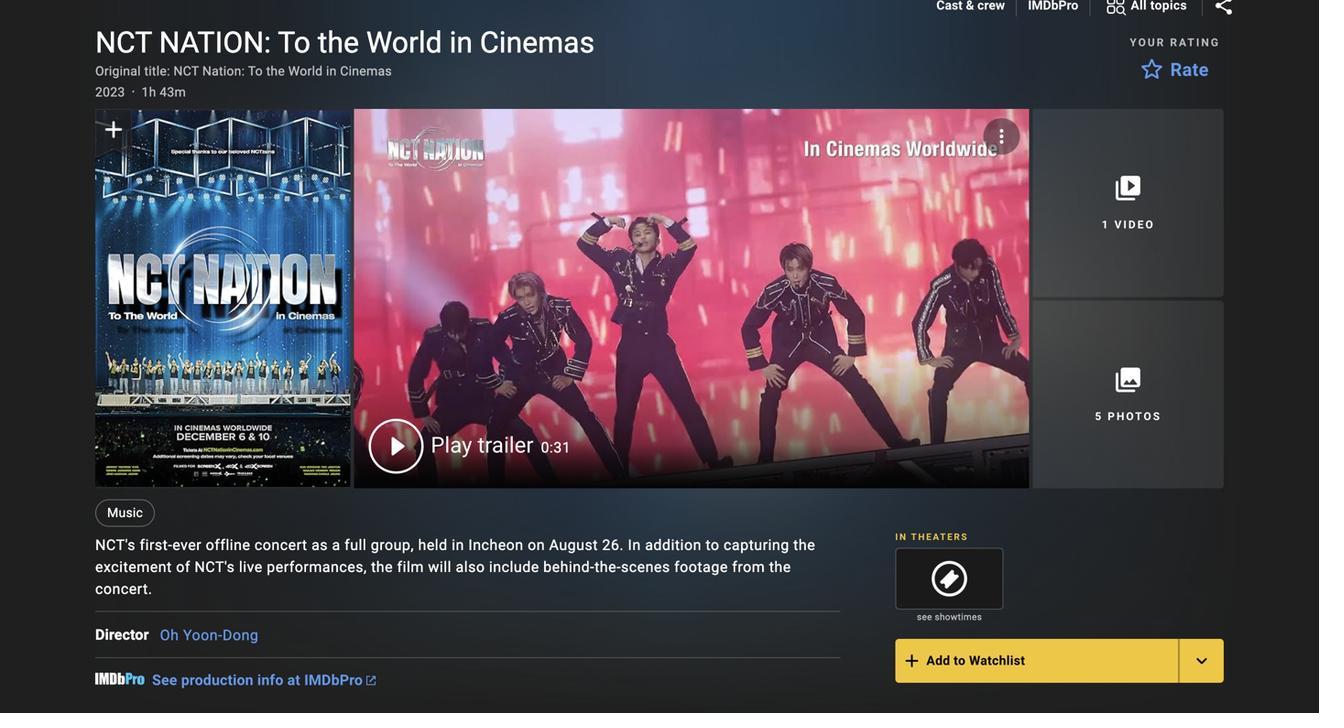 Task type: describe. For each thing, give the bounding box(es) containing it.
your
[[1130, 36, 1166, 49]]

oh yoon-dong button
[[160, 627, 259, 644]]

full
[[345, 537, 367, 554]]

ever
[[172, 537, 202, 554]]

1 horizontal spatial nct
[[174, 64, 199, 79]]

5
[[1095, 410, 1103, 423]]

live
[[239, 559, 263, 576]]

see
[[152, 672, 177, 689]]

nct nation: to the world in cinemas original title: nct nation: to the world in cinemas
[[95, 26, 595, 79]]

play
[[431, 432, 472, 458]]

footage
[[674, 559, 728, 576]]

your rating
[[1130, 36, 1220, 49]]

see showtimes link
[[895, 610, 1004, 625]]

0 vertical spatial in
[[449, 26, 473, 60]]

to inside button
[[954, 654, 966, 669]]

5 photos button
[[1033, 301, 1224, 489]]

imdbpro
[[304, 672, 363, 689]]

0 vertical spatial group
[[95, 109, 350, 489]]

rate
[[1170, 59, 1209, 81]]

watch official trailer element
[[354, 109, 1029, 489]]

concert
[[255, 537, 307, 554]]

info
[[257, 672, 284, 689]]

0 vertical spatial to
[[278, 26, 311, 60]]

nct's first-ever offline concert as a full group, held in incheon on august 26. in addition to capturing the excitement of nct's live performances, the film will also include behind-the-scenes footage from the concert.
[[95, 537, 816, 598]]

nct nation: to the world in cinemas (2023) image
[[95, 110, 350, 487]]

add title to another list image
[[1191, 650, 1213, 672]]

will
[[428, 559, 452, 576]]

share on social media image
[[1213, 0, 1235, 16]]

rate button
[[1130, 54, 1220, 87]]

excitement
[[95, 559, 172, 576]]

showtimes
[[935, 612, 982, 623]]

in inside nct's first-ever offline concert as a full group, held in incheon on august 26. in addition to capturing the excitement of nct's live performances, the film will also include behind-the-scenes footage from the concert.
[[452, 537, 464, 554]]

add to watchlist button
[[895, 639, 1180, 683]]

1h
[[141, 85, 156, 100]]

a
[[332, 537, 341, 554]]

yoon-
[[183, 627, 223, 644]]

director
[[95, 626, 149, 644]]

as
[[312, 537, 328, 554]]

on
[[528, 537, 545, 554]]

nation:
[[202, 64, 245, 79]]

oh
[[160, 627, 179, 644]]

1 horizontal spatial world
[[366, 26, 442, 60]]

1 vertical spatial world
[[288, 64, 323, 79]]

launch inline image
[[367, 676, 376, 686]]

1 video
[[1102, 219, 1155, 231]]

2023
[[95, 85, 125, 100]]

video autoplay preference image
[[991, 126, 1013, 147]]

behind-
[[543, 559, 595, 576]]

film
[[397, 559, 424, 576]]

music
[[107, 506, 143, 521]]

see full cast and crew element
[[95, 624, 160, 646]]

play trailer 0 : 31
[[431, 432, 571, 458]]

see showtimes group
[[895, 548, 1004, 625]]

in theaters
[[895, 532, 969, 543]]

0
[[541, 439, 550, 457]]

first-
[[140, 537, 172, 554]]

performances,
[[267, 559, 367, 576]]

1 vertical spatial group
[[895, 548, 1004, 610]]

nct's first-ever offline concert as a full group, held in incheon on august 26. in addition to capturing the excitement of nct's live performances, the film will also include behind-the-scenes footage from the concert. image
[[354, 109, 1029, 489]]

at
[[287, 672, 300, 689]]

also
[[456, 559, 485, 576]]



Task type: vqa. For each thing, say whether or not it's contained in the screenshot.
'MOVIES'
no



Task type: locate. For each thing, give the bounding box(es) containing it.
0 horizontal spatial to
[[706, 537, 720, 554]]

music button
[[95, 500, 155, 527]]

0 vertical spatial nct
[[95, 26, 152, 60]]

0 vertical spatial world
[[366, 26, 442, 60]]

dong
[[223, 627, 259, 644]]

1 horizontal spatial cinemas
[[480, 26, 595, 60]]

1 vertical spatial nct
[[174, 64, 199, 79]]

to
[[706, 537, 720, 554], [954, 654, 966, 669]]

see production info at imdbpro
[[152, 672, 363, 689]]

0 horizontal spatial nct
[[95, 26, 152, 60]]

the-
[[595, 559, 621, 576]]

0 vertical spatial to
[[706, 537, 720, 554]]

1 vertical spatial cinemas
[[340, 64, 392, 79]]

nct
[[95, 26, 152, 60], [174, 64, 199, 79]]

in
[[895, 532, 908, 543]]

addition
[[645, 537, 702, 554]]

capturing
[[724, 537, 789, 554]]

1 horizontal spatial nct's
[[195, 559, 235, 576]]

watchlist
[[969, 654, 1025, 669]]

theaters
[[911, 532, 969, 543]]

2 vertical spatial in
[[452, 537, 464, 554]]

2023 button
[[95, 83, 125, 102]]

5 photos
[[1095, 410, 1162, 423]]

to right nation: on the top of page
[[248, 64, 263, 79]]

1
[[1102, 219, 1110, 231]]

trailer
[[478, 432, 534, 458]]

1 vertical spatial to
[[248, 64, 263, 79]]

include
[[489, 559, 539, 576]]

nct up the 43m
[[174, 64, 199, 79]]

31
[[554, 439, 571, 457]]

add
[[927, 654, 950, 669]]

0 horizontal spatial group
[[95, 109, 350, 489]]

1h 43m
[[141, 85, 186, 100]]

offline
[[206, 537, 250, 554]]

photos
[[1108, 410, 1162, 423]]

nation:
[[159, 26, 271, 60]]

see production info at imdbpro button
[[152, 672, 376, 689]]

1 vertical spatial in
[[326, 64, 337, 79]]

1 horizontal spatial to
[[954, 654, 966, 669]]

the
[[318, 26, 359, 60], [266, 64, 285, 79], [794, 537, 816, 554], [371, 559, 393, 576], [769, 559, 791, 576]]

categories image
[[1105, 0, 1127, 16]]

group,
[[371, 537, 414, 554]]

scenes
[[621, 559, 670, 576]]

incheon
[[468, 537, 524, 554]]

1 horizontal spatial to
[[278, 26, 311, 60]]

add image
[[901, 650, 923, 672]]

world
[[366, 26, 442, 60], [288, 64, 323, 79]]

title:
[[144, 64, 170, 79]]

in
[[628, 537, 641, 554]]

1 horizontal spatial group
[[895, 548, 1004, 610]]

in
[[449, 26, 473, 60], [326, 64, 337, 79], [452, 537, 464, 554]]

0 horizontal spatial nct's
[[95, 537, 136, 554]]

0 horizontal spatial world
[[288, 64, 323, 79]]

1 video button
[[1033, 109, 1224, 297]]

0 horizontal spatial cinemas
[[340, 64, 392, 79]]

see
[[917, 612, 932, 623]]

to right nation: on the left top of the page
[[278, 26, 311, 60]]

concert.
[[95, 581, 152, 598]]

43m
[[160, 85, 186, 100]]

to up footage
[[706, 537, 720, 554]]

:
[[550, 439, 554, 457]]

26.
[[602, 537, 624, 554]]

rating
[[1170, 36, 1220, 49]]

to
[[278, 26, 311, 60], [248, 64, 263, 79]]

nct's
[[95, 537, 136, 554], [195, 559, 235, 576]]

group
[[95, 109, 350, 489], [895, 548, 1004, 610]]

video
[[1115, 219, 1155, 231]]

nct's up excitement
[[95, 537, 136, 554]]

see showtimes image
[[896, 549, 1003, 609]]

of
[[176, 559, 190, 576]]

0 vertical spatial cinemas
[[480, 26, 595, 60]]

from
[[732, 559, 765, 576]]

nct up the original
[[95, 26, 152, 60]]

0 vertical spatial nct's
[[95, 537, 136, 554]]

0 horizontal spatial to
[[248, 64, 263, 79]]

to inside nct's first-ever offline concert as a full group, held in incheon on august 26. in addition to capturing the excitement of nct's live performances, the film will also include behind-the-scenes footage from the concert.
[[706, 537, 720, 554]]

original
[[95, 64, 141, 79]]

cinemas
[[480, 26, 595, 60], [340, 64, 392, 79]]

august
[[549, 537, 598, 554]]

held
[[418, 537, 448, 554]]

nct's down offline
[[195, 559, 235, 576]]

1 vertical spatial nct's
[[195, 559, 235, 576]]

to right add
[[954, 654, 966, 669]]

play trailer group
[[354, 109, 1029, 489]]

oh yoon-dong
[[160, 627, 259, 644]]

add to watchlist
[[927, 654, 1025, 669]]

production
[[181, 672, 254, 689]]

see showtimes
[[917, 612, 982, 623]]

1 vertical spatial to
[[954, 654, 966, 669]]



